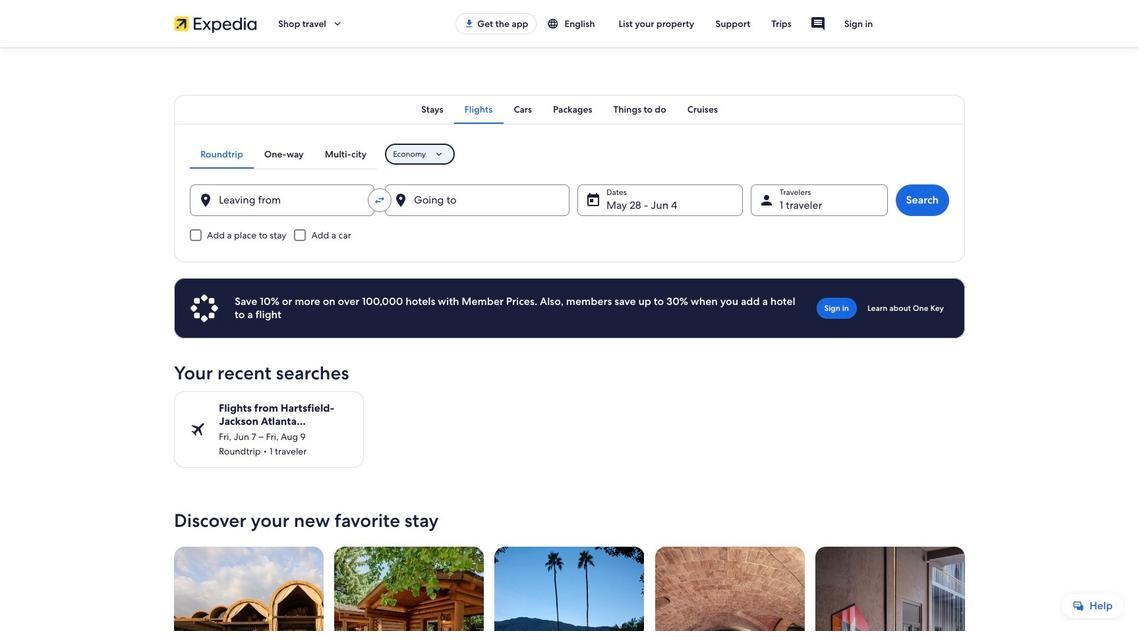 Task type: describe. For each thing, give the bounding box(es) containing it.
swap origin and destination values image
[[374, 195, 386, 206]]

flights image
[[190, 422, 206, 438]]

expedia logo image
[[174, 15, 257, 33]]

0 vertical spatial tab list
[[174, 95, 966, 124]]

communication center icon image
[[810, 16, 826, 32]]

trailing image
[[332, 18, 344, 30]]



Task type: locate. For each thing, give the bounding box(es) containing it.
main content
[[0, 47, 1140, 632]]

tab list
[[174, 95, 966, 124], [190, 140, 377, 169]]

1 vertical spatial tab list
[[190, 140, 377, 169]]

download the app button image
[[464, 18, 475, 29]]

small image
[[548, 18, 560, 30]]



Task type: vqa. For each thing, say whether or not it's contained in the screenshot.
Download the app button icon
yes



